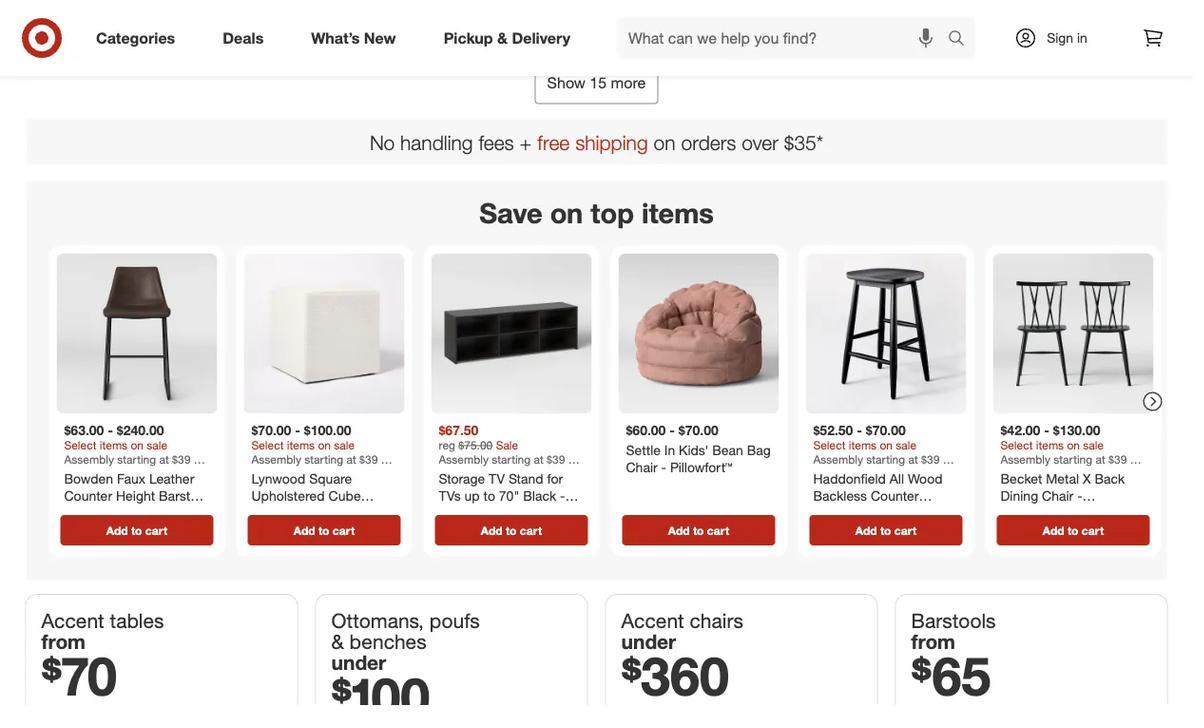 Task type: locate. For each thing, give the bounding box(es) containing it.
1 sale from the left
[[147, 439, 167, 453]]

accent left chairs in the right bottom of the page
[[622, 609, 685, 633]]

1 horizontal spatial under
[[622, 630, 677, 654]]

1 $70.00 from the left
[[252, 422, 291, 439]]

accent inside accent tables from
[[41, 609, 104, 633]]

- up the in
[[670, 422, 675, 439]]

barstool
[[159, 488, 209, 504]]

$63.00 - $240.00 select items on sale
[[64, 422, 167, 453]]

6 add to cart from the left
[[1043, 524, 1105, 538]]

$70.00 up kids'
[[679, 422, 719, 439]]

add down the essentials™
[[481, 524, 503, 538]]

$60.00
[[626, 422, 666, 439]]

0 horizontal spatial accent
[[41, 609, 104, 633]]

5 cart from the left
[[895, 524, 917, 538]]

1 vertical spatial dining
[[1001, 488, 1039, 504]]

1 add to cart button from the left
[[60, 516, 214, 546]]

2 accent from the left
[[622, 609, 685, 633]]

1 add from the left
[[106, 524, 128, 538]]

collections
[[266, 37, 333, 53]]

living
[[432, 18, 467, 34]]

furniture
[[57, 18, 109, 34], [252, 18, 305, 34], [510, 18, 563, 34], [699, 18, 752, 34], [907, 18, 960, 34], [1117, 18, 1170, 34]]

0 horizontal spatial chair
[[626, 459, 658, 476]]

+
[[520, 130, 532, 155]]

& inside ottomans, poufs & benches under
[[331, 630, 344, 654]]

- down bowden
[[64, 504, 69, 521]]

4 add to cart from the left
[[669, 524, 730, 538]]

4 select from the left
[[1001, 439, 1033, 453]]

accent left tables
[[41, 609, 104, 633]]

3 add to cart button from the left
[[435, 516, 588, 546]]

height
[[116, 488, 155, 504]]

dining right "sign"
[[1076, 18, 1114, 34]]

& inside 'link'
[[1064, 18, 1072, 34]]

add to cart
[[106, 524, 168, 538], [294, 524, 355, 538], [481, 524, 542, 538], [669, 524, 730, 538], [856, 524, 917, 538], [1043, 524, 1105, 538]]

- right $63.00
[[108, 422, 113, 439]]

0 vertical spatial dining
[[1076, 18, 1114, 34]]

essentials™
[[478, 504, 546, 521]]

bag
[[747, 443, 771, 459]]

- inside bowden faux leather counter height barstool - threshold™
[[64, 504, 69, 521]]

70"
[[499, 488, 520, 504]]

add to cart for $63.00 - $240.00
[[106, 524, 168, 538]]

- right $52.50
[[857, 422, 863, 439]]

office
[[868, 18, 903, 34]]

add down pillowfort™
[[669, 524, 690, 538]]

free
[[538, 130, 570, 155]]

tvs
[[439, 488, 461, 504]]

4 furniture from the left
[[699, 18, 752, 34]]

sale inside $42.00 - $130.00 select items on sale
[[1084, 439, 1104, 453]]

4 add to cart button from the left
[[623, 516, 776, 546]]

4 cart from the left
[[707, 524, 730, 538]]

6 add from the left
[[1043, 524, 1065, 538]]

bean
[[713, 443, 744, 459]]

home office furniture
[[829, 18, 960, 34]]

sale for $130.00
[[1084, 439, 1104, 453]]

1 cart from the left
[[145, 524, 168, 538]]

living room furniture link
[[406, 0, 589, 36]]

0 vertical spatial chair
[[626, 459, 658, 476]]

add down '$70.00 - $100.00 select items on sale'
[[294, 524, 315, 538]]

add to cart button for $67.50
[[435, 516, 588, 546]]

3 cart from the left
[[520, 524, 542, 538]]

0 horizontal spatial dining
[[1001, 488, 1039, 504]]

add for $70.00
[[294, 524, 315, 538]]

select left $100.00
[[252, 439, 284, 453]]

select inside $52.50 - $70.00 select items on sale
[[814, 439, 846, 453]]

add down height
[[106, 524, 128, 538]]

select up bowden
[[64, 439, 97, 453]]

threshold™ inside becket metal x back dining chair - threshold™
[[1001, 504, 1068, 521]]

dining left metal
[[1001, 488, 1039, 504]]

select
[[64, 439, 97, 453], [252, 439, 284, 453], [814, 439, 846, 453], [1001, 439, 1033, 453]]

fees
[[479, 130, 514, 155]]

faux
[[117, 471, 146, 488]]

5 add from the left
[[856, 524, 878, 538]]

$70.00 left $100.00
[[252, 422, 291, 439]]

add for $63.00
[[106, 524, 128, 538]]

2 add to cart button from the left
[[248, 516, 401, 546]]

storage
[[439, 471, 485, 488]]

3 add to cart from the left
[[481, 524, 542, 538]]

items inside $42.00 - $130.00 select items on sale
[[1037, 439, 1065, 453]]

cart for $63.00 - $240.00
[[145, 524, 168, 538]]

kitchen
[[1015, 18, 1060, 34]]

select for $63.00 - $240.00
[[64, 439, 97, 453]]

in
[[1078, 29, 1088, 46]]

- right settle
[[662, 459, 667, 476]]

room inside living room furniture 'link'
[[471, 18, 507, 34]]

1 add to cart from the left
[[106, 524, 168, 538]]

from inside accent tables from
[[41, 630, 86, 654]]

1 vertical spatial room
[[439, 504, 475, 521]]

$70.00 inside $52.50 - $70.00 select items on sale
[[866, 422, 906, 439]]

add to cart button for $63.00 - $240.00
[[60, 516, 214, 546]]

6 add to cart button from the left
[[997, 516, 1150, 546]]

0 horizontal spatial $70.00
[[252, 422, 291, 439]]

1 horizontal spatial threshold™
[[1001, 504, 1068, 521]]

6 furniture from the left
[[1117, 18, 1170, 34]]

1 accent from the left
[[41, 609, 104, 633]]

sale for $70.00
[[896, 439, 917, 453]]

select inside $63.00 - $240.00 select items on sale
[[64, 439, 97, 453]]

search button
[[940, 17, 986, 63]]

4 sale from the left
[[1084, 439, 1104, 453]]

- right black
[[560, 488, 565, 504]]

1 horizontal spatial $70.00
[[679, 422, 719, 439]]

3 select from the left
[[814, 439, 846, 453]]

$70.00
[[252, 422, 291, 439], [679, 422, 719, 439], [866, 422, 906, 439]]

add for $42.00
[[1043, 524, 1065, 538]]

on inside $42.00 - $130.00 select items on sale
[[1068, 439, 1081, 453]]

dining
[[1076, 18, 1114, 34], [1001, 488, 1039, 504]]

15
[[590, 74, 607, 92]]

what's
[[311, 29, 360, 47]]

sign in
[[1047, 29, 1088, 46]]

up
[[465, 488, 480, 504]]

1 horizontal spatial deals
[[223, 29, 264, 47]]

add for $67.50
[[481, 524, 503, 538]]

becket
[[1001, 471, 1043, 488]]

accent
[[41, 609, 104, 633], [622, 609, 685, 633]]

no
[[370, 130, 395, 155]]

sale
[[496, 439, 518, 453]]

-
[[108, 422, 113, 439], [295, 422, 301, 439], [670, 422, 675, 439], [857, 422, 863, 439], [1045, 422, 1050, 439], [662, 459, 667, 476], [560, 488, 565, 504], [1078, 488, 1083, 504], [64, 504, 69, 521]]

under down ottomans,
[[331, 651, 386, 675]]

0 horizontal spatial from
[[41, 630, 86, 654]]

accent tables from
[[41, 609, 164, 654]]

living room furniture
[[432, 18, 563, 34]]

6 cart from the left
[[1082, 524, 1105, 538]]

select inside '$70.00 - $100.00 select items on sale'
[[252, 439, 284, 453]]

2 $70.00 from the left
[[679, 422, 719, 439]]

items inside $63.00 - $240.00 select items on sale
[[100, 439, 128, 453]]

to for $63.00 - $240.00
[[131, 524, 142, 538]]

on inside '$70.00 - $100.00 select items on sale'
[[318, 439, 331, 453]]

bedroom furniture link
[[604, 0, 787, 36]]

delivery
[[512, 29, 571, 47]]

2 select from the left
[[252, 439, 284, 453]]

on inside $63.00 - $240.00 select items on sale
[[131, 439, 144, 453]]

& right sets
[[339, 18, 347, 34]]

add down $52.50 - $70.00 select items on sale
[[856, 524, 878, 538]]

threshold™ inside bowden faux leather counter height barstool - threshold™
[[73, 504, 139, 521]]

more
[[611, 74, 646, 92]]

1 horizontal spatial dining
[[1076, 18, 1114, 34]]

2 from from the left
[[912, 630, 956, 654]]

accent inside the accent chairs under
[[622, 609, 685, 633]]

1 threshold™ from the left
[[73, 504, 139, 521]]

select up becket
[[1001, 439, 1033, 453]]

1 vertical spatial chair
[[1043, 488, 1074, 504]]

1 from from the left
[[41, 630, 86, 654]]

no handling fees + free shipping on orders over $35*
[[370, 130, 824, 155]]

counter
[[64, 488, 112, 504]]

stand
[[509, 471, 544, 488]]

3 sale from the left
[[896, 439, 917, 453]]

under inside the accent chairs under
[[622, 630, 677, 654]]

settle in kids' bean bag chair - pillowfort™ image
[[619, 254, 780, 414]]

2 horizontal spatial $70.00
[[866, 422, 906, 439]]

to
[[484, 488, 496, 504], [131, 524, 142, 538], [319, 524, 330, 538], [506, 524, 517, 538], [693, 524, 704, 538], [881, 524, 892, 538], [1068, 524, 1079, 538]]

0 horizontal spatial under
[[331, 651, 386, 675]]

2 furniture from the left
[[252, 18, 305, 34]]

under left chairs in the right bottom of the page
[[622, 630, 677, 654]]

& left in
[[1064, 18, 1072, 34]]

chair left the in
[[626, 459, 658, 476]]

threshold™ down becket
[[1001, 504, 1068, 521]]

from
[[41, 630, 86, 654], [912, 630, 956, 654]]

threshold™
[[73, 504, 139, 521], [1001, 504, 1068, 521]]

add to cart button for $70.00 - $100.00
[[248, 516, 401, 546]]

3 $70.00 from the left
[[866, 422, 906, 439]]

2 threshold™ from the left
[[1001, 504, 1068, 521]]

1 select from the left
[[64, 439, 97, 453]]

on
[[654, 130, 676, 155], [550, 196, 583, 230], [131, 439, 144, 453], [318, 439, 331, 453], [880, 439, 893, 453], [1068, 439, 1081, 453]]

orders
[[681, 130, 737, 155]]

5 add to cart from the left
[[856, 524, 917, 538]]

to for $70.00 - $100.00
[[319, 524, 330, 538]]

- left x
[[1078, 488, 1083, 504]]

chair left x
[[1043, 488, 1074, 504]]

kitchen & dining furniture
[[1015, 18, 1170, 34]]

cart
[[145, 524, 168, 538], [333, 524, 355, 538], [520, 524, 542, 538], [707, 524, 730, 538], [895, 524, 917, 538], [1082, 524, 1105, 538]]

3 furniture from the left
[[510, 18, 563, 34]]

items inside $52.50 - $70.00 select items on sale
[[849, 439, 877, 453]]

$70.00 inside $60.00 - $70.00 settle in kids' bean bag chair - pillowfort™
[[679, 422, 719, 439]]

4 add from the left
[[669, 524, 690, 538]]

on inside $52.50 - $70.00 select items on sale
[[880, 439, 893, 453]]

0 horizontal spatial threshold™
[[73, 504, 139, 521]]

2 add to cart from the left
[[294, 524, 355, 538]]

1 horizontal spatial accent
[[622, 609, 685, 633]]

- left $100.00
[[295, 422, 301, 439]]

sale inside '$70.00 - $100.00 select items on sale'
[[334, 439, 355, 453]]

- right $42.00
[[1045, 422, 1050, 439]]

1 horizontal spatial chair
[[1043, 488, 1074, 504]]

search
[[940, 31, 986, 49]]

$70.00 inside '$70.00 - $100.00 select items on sale'
[[252, 422, 291, 439]]

items inside '$70.00 - $100.00 select items on sale'
[[287, 439, 315, 453]]

becket metal x back dining chair - threshold™
[[1001, 471, 1125, 521]]

select inside $42.00 - $130.00 select items on sale
[[1001, 439, 1033, 453]]

0 vertical spatial room
[[471, 18, 507, 34]]

5 add to cart button from the left
[[810, 516, 963, 546]]

pickup
[[444, 29, 493, 47]]

cart for $42.00 - $130.00
[[1082, 524, 1105, 538]]

sale inside $52.50 - $70.00 select items on sale
[[896, 439, 917, 453]]

$60.00 - $70.00 settle in kids' bean bag chair - pillowfort™
[[626, 422, 771, 476]]

1 furniture from the left
[[57, 18, 109, 34]]

sale inside $63.00 - $240.00 select items on sale
[[147, 439, 167, 453]]

ottomans, poufs & benches under
[[331, 609, 480, 675]]

chair inside becket metal x back dining chair - threshold™
[[1043, 488, 1074, 504]]

2 cart from the left
[[333, 524, 355, 538]]

$70.00 right $52.50
[[866, 422, 906, 439]]

2 sale from the left
[[334, 439, 355, 453]]

0 horizontal spatial deals
[[113, 18, 146, 34]]

room
[[471, 18, 507, 34], [439, 504, 475, 521]]

select right bag
[[814, 439, 846, 453]]

threshold™ down bowden
[[73, 504, 139, 521]]

1 horizontal spatial from
[[912, 630, 956, 654]]

$70.00 for $52.50 - $70.00 select items on sale
[[866, 422, 906, 439]]

2 add from the left
[[294, 524, 315, 538]]

save on top items
[[480, 196, 714, 230]]

what's new
[[311, 29, 396, 47]]

3 add from the left
[[481, 524, 503, 538]]

back
[[1095, 471, 1125, 488]]

add down becket metal x back dining chair - threshold™
[[1043, 524, 1065, 538]]

& left benches
[[331, 630, 344, 654]]

- inside $42.00 - $130.00 select items on sale
[[1045, 422, 1050, 439]]



Task type: vqa. For each thing, say whether or not it's contained in the screenshot.
the add to cart button related to $119.99 PowerXL 5qt Single Basket Air Fryer - Black
no



Task type: describe. For each thing, give the bounding box(es) containing it.
to for $67.50
[[506, 524, 517, 538]]

$130.00
[[1054, 422, 1101, 439]]

bedroom
[[640, 18, 696, 34]]

$42.00 - $130.00 select items on sale
[[1001, 422, 1104, 453]]

chairs
[[690, 609, 744, 633]]

- inside becket metal x back dining chair - threshold™
[[1078, 488, 1083, 504]]

$67.50 reg $75.00 sale
[[439, 422, 518, 453]]

sale for $100.00
[[334, 439, 355, 453]]

$240.00
[[117, 422, 164, 439]]

cart for $70.00 - $100.00
[[333, 524, 355, 538]]

kitchen & dining furniture link
[[1001, 0, 1184, 36]]

ottomans,
[[331, 609, 424, 633]]

add to cart button for $52.50 - $70.00
[[810, 516, 963, 546]]

& right the pickup
[[497, 29, 508, 47]]

accent chairs under
[[622, 609, 744, 654]]

sale for $240.00
[[147, 439, 167, 453]]

sets
[[308, 18, 335, 34]]

5 furniture from the left
[[907, 18, 960, 34]]

sign in link
[[999, 17, 1118, 59]]

becket metal x back dining chair - threshold™ image
[[994, 254, 1154, 414]]

- inside storage tv stand for tvs up to 70" black - room essentials™
[[560, 488, 565, 504]]

pickup & delivery
[[444, 29, 571, 47]]

handling
[[400, 130, 473, 155]]

black
[[523, 488, 557, 504]]

add to cart for $70.00 - $100.00
[[294, 524, 355, 538]]

for
[[547, 471, 563, 488]]

bedroom furniture
[[640, 18, 752, 34]]

- inside $52.50 - $70.00 select items on sale
[[857, 422, 863, 439]]

categories link
[[80, 17, 199, 59]]

threshold™ for height
[[73, 504, 139, 521]]

home
[[829, 18, 864, 34]]

$75.00
[[459, 439, 493, 453]]

dining inside becket metal x back dining chair - threshold™
[[1001, 488, 1039, 504]]

settle
[[626, 443, 661, 459]]

accent for from
[[41, 609, 104, 633]]

add to cart button for $42.00 - $130.00
[[997, 516, 1150, 546]]

add to cart for $42.00 - $130.00
[[1043, 524, 1105, 538]]

under inside ottomans, poufs & benches under
[[331, 651, 386, 675]]

show
[[548, 74, 586, 92]]

select for $52.50 - $70.00
[[814, 439, 846, 453]]

$35*
[[784, 130, 824, 155]]

$67.50
[[439, 422, 479, 439]]

home office furniture link
[[803, 0, 986, 36]]

on for $63.00 - $240.00
[[131, 439, 144, 453]]

carousel region
[[26, 181, 1168, 596]]

items for $42.00 - $130.00
[[1037, 439, 1065, 453]]

deals link
[[207, 17, 288, 59]]

$70.00 - $100.00 select items on sale
[[252, 422, 355, 453]]

on for $52.50 - $70.00
[[880, 439, 893, 453]]

add to cart for $67.50
[[481, 524, 542, 538]]

items for $52.50 - $70.00
[[849, 439, 877, 453]]

lynwood square upholstered cube ottoman - threshold™ designed with studio mcgee image
[[244, 254, 405, 414]]

- inside $63.00 - $240.00 select items on sale
[[108, 422, 113, 439]]

save
[[480, 196, 543, 230]]

furniture sets & collections
[[252, 18, 347, 53]]

- inside '$70.00 - $100.00 select items on sale'
[[295, 422, 301, 439]]

to for $42.00 - $130.00
[[1068, 524, 1079, 538]]

$100.00
[[304, 422, 351, 439]]

cart for $67.50
[[520, 524, 542, 538]]

furniture sets & collections link
[[208, 0, 391, 55]]

poufs
[[430, 609, 480, 633]]

storage tv stand for tvs up to 70" black - room essentials™ image
[[431, 254, 592, 414]]

metal
[[1047, 471, 1080, 488]]

furniture deals link
[[10, 0, 193, 36]]

over
[[742, 130, 779, 155]]

$52.50 - $70.00 select items on sale
[[814, 422, 917, 453]]

$52.50
[[814, 422, 854, 439]]

in
[[665, 443, 676, 459]]

cart for $52.50 - $70.00
[[895, 524, 917, 538]]

tables
[[110, 609, 164, 633]]

on for $70.00 - $100.00
[[318, 439, 331, 453]]

bowden faux leather counter height barstool - threshold™
[[64, 471, 209, 521]]

to for $52.50 - $70.00
[[881, 524, 892, 538]]

chair inside $60.00 - $70.00 settle in kids' bean bag chair - pillowfort™
[[626, 459, 658, 476]]

barstools
[[912, 609, 997, 633]]

on for $42.00 - $130.00
[[1068, 439, 1081, 453]]

x
[[1083, 471, 1092, 488]]

furniture deals
[[57, 18, 146, 34]]

items for $63.00 - $240.00
[[100, 439, 128, 453]]

furniture inside 'furniture sets & collections'
[[252, 18, 305, 34]]

show 15 more
[[548, 74, 646, 92]]

show 15 more button
[[535, 62, 659, 104]]

& inside 'furniture sets & collections'
[[339, 18, 347, 34]]

add for $52.50
[[856, 524, 878, 538]]

room inside storage tv stand for tvs up to 70" black - room essentials™
[[439, 504, 475, 521]]

select for $70.00 - $100.00
[[252, 439, 284, 453]]

kids'
[[679, 443, 709, 459]]

accent for under
[[622, 609, 685, 633]]

pickup & delivery link
[[428, 17, 595, 59]]

What can we help you find? suggestions appear below search field
[[617, 17, 953, 59]]

$42.00
[[1001, 422, 1041, 439]]

shipping
[[576, 130, 648, 155]]

items for $70.00 - $100.00
[[287, 439, 315, 453]]

pillowfort™
[[671, 459, 733, 476]]

select for $42.00 - $130.00
[[1001, 439, 1033, 453]]

bowden faux leather counter height barstool - threshold™ image
[[57, 254, 217, 414]]

haddonfield all wood backless counter height barstool - threshold™ designed with studio mcgee image
[[806, 254, 967, 414]]

benches
[[350, 630, 427, 654]]

barstools from
[[912, 609, 997, 654]]

sign
[[1047, 29, 1074, 46]]

tv
[[489, 471, 505, 488]]

dining inside 'link'
[[1076, 18, 1114, 34]]

threshold™ for dining
[[1001, 504, 1068, 521]]

what's new link
[[295, 17, 420, 59]]

add to cart for $52.50 - $70.00
[[856, 524, 917, 538]]

bowden
[[64, 471, 113, 488]]

reg
[[439, 439, 456, 453]]

to inside storage tv stand for tvs up to 70" black - room essentials™
[[484, 488, 496, 504]]

storage tv stand for tvs up to 70" black - room essentials™
[[439, 471, 565, 521]]

from inside barstools from
[[912, 630, 956, 654]]

$70.00 for $60.00 - $70.00 settle in kids' bean bag chair - pillowfort™
[[679, 422, 719, 439]]

leather
[[149, 471, 194, 488]]

top
[[591, 196, 634, 230]]



